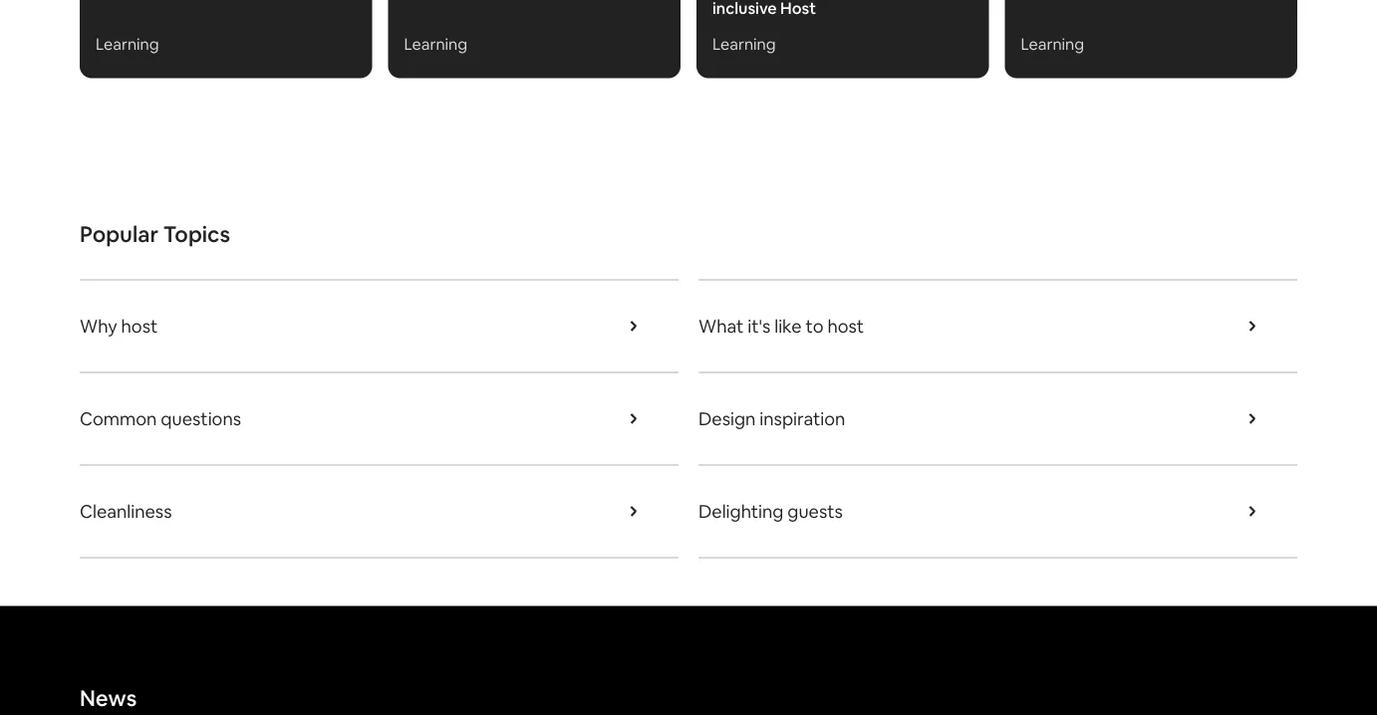 Task type: vqa. For each thing, say whether or not it's contained in the screenshot.
Common questions link
yes



Task type: describe. For each thing, give the bounding box(es) containing it.
common
[[80, 408, 157, 431]]

2 learning from the left
[[404, 34, 468, 55]]

cleanliness
[[80, 500, 172, 524]]

cleanliness link
[[80, 466, 679, 559]]

design
[[699, 408, 756, 431]]

common questions
[[80, 408, 241, 431]]

design inspiration link
[[699, 374, 1298, 466]]

topics
[[163, 221, 230, 249]]

news
[[80, 685, 137, 714]]

inspiration
[[760, 408, 846, 431]]

what it's like to host link
[[699, 281, 1298, 374]]

what
[[699, 315, 744, 338]]

delighting guests link
[[699, 466, 1298, 559]]

1 learning link from the left
[[80, 0, 372, 79]]

popular
[[80, 221, 158, 249]]

1 learning from the left
[[96, 34, 159, 55]]

common questions link
[[80, 374, 679, 466]]

delighting
[[699, 500, 784, 524]]

why
[[80, 315, 117, 338]]

to host
[[806, 315, 864, 338]]



Task type: locate. For each thing, give the bounding box(es) containing it.
4 learning from the left
[[1021, 34, 1084, 55]]

4 learning link from the left
[[1005, 0, 1298, 79]]

3 learning link from the left
[[697, 0, 989, 79]]

why host
[[80, 315, 158, 338]]

learning link
[[80, 0, 372, 79], [388, 0, 681, 79], [697, 0, 989, 79], [1005, 0, 1298, 79]]

popular topics
[[80, 221, 230, 249]]

it's
[[748, 315, 771, 338]]

delighting guests
[[699, 500, 843, 524]]

like
[[775, 315, 802, 338]]

learning
[[96, 34, 159, 55], [404, 34, 468, 55], [713, 34, 776, 55], [1021, 34, 1084, 55]]

guests
[[788, 500, 843, 524]]

host
[[121, 315, 158, 338]]

design inspiration
[[699, 408, 846, 431]]

why host link
[[80, 281, 679, 374]]

2 learning link from the left
[[388, 0, 681, 79]]

3 learning from the left
[[713, 34, 776, 55]]

questions
[[161, 408, 241, 431]]

what it's like to host
[[699, 315, 864, 338]]



